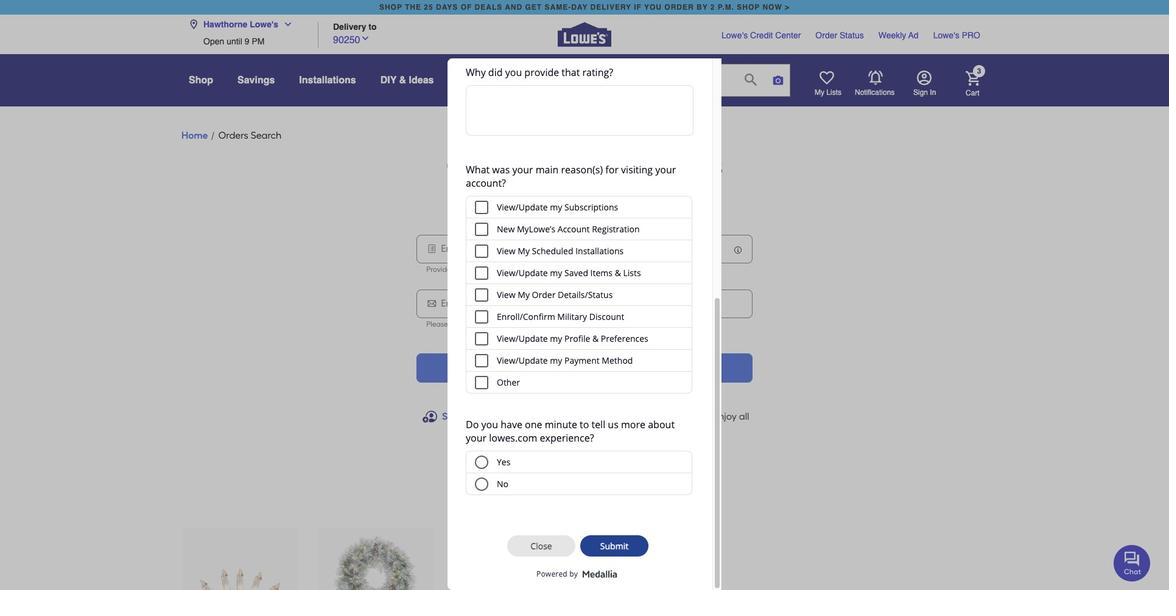 Task type: describe. For each thing, give the bounding box(es) containing it.
previously viewed heading
[[182, 490, 976, 515]]

email outlined image
[[427, 298, 438, 310]]

>
[[785, 3, 790, 12]]

my lists link
[[815, 71, 842, 97]]

weekly ad link
[[879, 29, 919, 41]]

lists
[[827, 88, 842, 97]]

day
[[572, 3, 588, 12]]

lowe's for lowe's pro
[[934, 30, 960, 40]]

diy & ideas
[[381, 75, 434, 86]]

home
[[182, 130, 208, 141]]

delivery
[[591, 3, 632, 12]]

&
[[399, 75, 406, 86]]

chevron down image inside 90250 button
[[360, 33, 370, 43]]

0 vertical spatial your
[[465, 266, 480, 274]]

enter
[[450, 320, 467, 329]]

mylowe's inside the sign up for a free mylowe's account to track your orders and enjoy all the benefits.
[[521, 411, 563, 423]]

used
[[611, 320, 627, 329]]

either
[[469, 320, 488, 329]]

pm
[[252, 37, 265, 46]]

same-
[[545, 3, 572, 12]]

orders search button
[[218, 129, 282, 143]]

if
[[634, 3, 642, 12]]

1 shop from the left
[[380, 3, 403, 12]]

lowe's credit center link
[[722, 29, 801, 41]]

store purchases button
[[540, 189, 630, 219]]

1 vertical spatial mylowe's
[[560, 460, 603, 472]]

status inside check installation status button
[[613, 363, 642, 374]]

weekly ad
[[879, 30, 919, 40]]

notifications
[[855, 88, 895, 97]]

viewed
[[596, 494, 649, 511]]

sign for sign in
[[914, 88, 929, 97]]

you
[[645, 3, 662, 12]]

sign in button
[[914, 71, 937, 97]]

provided
[[427, 266, 456, 274]]

lowe's pro link
[[934, 29, 981, 41]]

ad
[[909, 30, 919, 40]]

place
[[638, 320, 656, 329]]

2 shop from the left
[[737, 3, 761, 12]]

address
[[583, 320, 610, 329]]

phone
[[503, 320, 524, 329]]

0 horizontal spatial orders
[[218, 130, 248, 141]]

online
[[464, 198, 493, 210]]

2 horizontal spatial to
[[629, 320, 636, 329]]

in
[[457, 266, 463, 274]]

lowe's for lowe's credit center
[[722, 30, 748, 40]]

order
[[665, 3, 694, 12]]

1 horizontal spatial a
[[552, 460, 558, 472]]

up
[[464, 411, 476, 423]]

please
[[427, 320, 448, 329]]

check installation status button
[[417, 354, 753, 383]]

benefits.
[[574, 431, 612, 442]]

enjoy
[[713, 411, 737, 423]]

installations button for savings
[[299, 69, 356, 91]]

the
[[405, 3, 422, 12]]

open until 9 pm
[[203, 37, 265, 46]]

shop
[[189, 75, 213, 86]]

by
[[697, 3, 708, 12]]

lowe's home improvement notification center image
[[869, 71, 883, 85]]

previously viewed
[[509, 494, 649, 511]]

or
[[554, 320, 561, 329]]

previously
[[509, 494, 592, 511]]

pro
[[962, 30, 981, 40]]

sign in
[[914, 88, 937, 97]]

sign up for a free mylowe's account to track your orders and enjoy all the benefits.
[[442, 411, 750, 442]]

3
[[978, 67, 982, 76]]

25
[[424, 3, 434, 12]]

Search Query text field
[[459, 65, 736, 96]]

online orders
[[464, 198, 527, 210]]

order status
[[816, 30, 864, 40]]

all
[[739, 411, 750, 423]]

please enter either the phone number or email address used to place the order
[[427, 320, 688, 329]]

1 horizontal spatial status
[[652, 152, 723, 181]]

chevron down image inside hawthorne lowe's button
[[279, 19, 293, 29]]

orders
[[663, 411, 691, 423]]

search image
[[745, 73, 758, 86]]

2 horizontal spatial the
[[658, 320, 669, 329]]

your inside the sign up for a free mylowe's account to track your orders and enjoy all the benefits.
[[641, 411, 661, 423]]

weekly
[[879, 30, 907, 40]]

delivery
[[333, 22, 366, 31]]

installations for savings
[[299, 75, 356, 86]]

hawthorne lowe's
[[203, 19, 279, 29]]

already
[[491, 460, 525, 472]]

provided in your store receipt.
[[427, 266, 524, 274]]

cart
[[966, 89, 980, 97]]



Task type: vqa. For each thing, say whether or not it's contained in the screenshot.
the Free to the right
no



Task type: locate. For each thing, give the bounding box(es) containing it.
0 vertical spatial check
[[447, 152, 518, 181]]

0 vertical spatial installations
[[299, 75, 356, 86]]

in
[[931, 88, 937, 97]]

check inside button
[[528, 363, 557, 374]]

savings button
[[238, 69, 275, 91]]

installation down "address" at the bottom
[[559, 363, 610, 374]]

order
[[671, 320, 688, 329]]

purchases
[[574, 198, 621, 210]]

0 vertical spatial status
[[840, 30, 864, 40]]

sign
[[914, 88, 929, 97], [442, 411, 462, 423]]

the left order
[[658, 320, 669, 329]]

email
[[563, 320, 581, 329]]

mylowe's down benefits.
[[560, 460, 603, 472]]

sign left in
[[914, 88, 929, 97]]

check installation status up the store purchases
[[447, 152, 723, 181]]

sign inside the sign up for a free mylowe's account to track your orders and enjoy all the benefits.
[[442, 411, 462, 423]]

lowe's up pm
[[250, 19, 279, 29]]

lowe's home improvement cart image
[[966, 71, 981, 86]]

to inside the sign up for a free mylowe's account to track your orders and enjoy all the benefits.
[[605, 411, 614, 423]]

0 horizontal spatial chevron down image
[[279, 19, 293, 29]]

store
[[548, 198, 572, 210]]

installation up the store purchases
[[523, 152, 646, 181]]

lowe's left pro
[[934, 30, 960, 40]]

to
[[369, 22, 377, 31], [629, 320, 636, 329], [605, 411, 614, 423]]

0 horizontal spatial check
[[447, 152, 518, 181]]

shop the 25 days of deals and get same-day delivery if you order by 2 p.m. shop now >
[[380, 3, 790, 12]]

diy & ideas button
[[381, 69, 434, 91]]

diy
[[381, 75, 397, 86]]

info outlined image
[[733, 246, 743, 255]]

for
[[478, 411, 490, 423]]

sign up link
[[442, 410, 476, 425]]

1 horizontal spatial to
[[605, 411, 614, 423]]

installations for store purchases
[[647, 198, 702, 210]]

0 horizontal spatial to
[[369, 22, 377, 31]]

2 vertical spatial to
[[605, 411, 614, 423]]

chat invite button image
[[1114, 545, 1152, 582]]

sign for sign up for a free mylowe's account to track your orders and enjoy all the benefits.
[[442, 411, 462, 423]]

0 horizontal spatial installations button
[[299, 69, 356, 91]]

0 horizontal spatial shop
[[380, 3, 403, 12]]

shop left the
[[380, 3, 403, 12]]

of
[[461, 3, 472, 12]]

days
[[436, 3, 458, 12]]

0 vertical spatial mylowe's
[[521, 411, 563, 423]]

number
[[526, 320, 552, 329]]

90250
[[333, 34, 360, 45]]

9
[[245, 37, 249, 46]]

1 horizontal spatial sign
[[914, 88, 929, 97]]

hawthorne
[[203, 19, 248, 29]]

shop right p.m.
[[737, 3, 761, 12]]

hawthorne lowe's button
[[189, 12, 298, 37]]

receipt.
[[499, 266, 524, 274]]

check up online
[[447, 152, 518, 181]]

0 horizontal spatial your
[[465, 266, 480, 274]]

1 vertical spatial check
[[528, 363, 557, 374]]

1 vertical spatial to
[[629, 320, 636, 329]]

have
[[527, 460, 549, 472]]

account
[[566, 411, 602, 423]]

already have a mylowe's account?
[[491, 460, 646, 472]]

shop the 25 days of deals and get same-day delivery if you order by 2 p.m. shop now > link
[[377, 0, 793, 15]]

chevron down image
[[279, 19, 293, 29], [360, 33, 370, 43]]

log off report image
[[427, 243, 438, 255]]

check down number
[[528, 363, 557, 374]]

your
[[465, 266, 480, 274], [641, 411, 661, 423]]

order status link
[[816, 29, 864, 41]]

1 vertical spatial orders
[[496, 198, 527, 210]]

a right for
[[493, 411, 499, 423]]

to right 'used'
[[629, 320, 636, 329]]

the down account
[[557, 431, 572, 442]]

now
[[763, 3, 783, 12]]

0 vertical spatial installation
[[523, 152, 646, 181]]

store purchases
[[548, 198, 621, 210]]

90250 button
[[333, 31, 370, 47]]

search
[[251, 130, 282, 141]]

and
[[693, 411, 711, 423]]

0 horizontal spatial sign
[[442, 411, 462, 423]]

0 horizontal spatial the
[[490, 320, 501, 329]]

0 vertical spatial check installation status
[[447, 152, 723, 181]]

1 vertical spatial sign
[[442, 411, 462, 423]]

a
[[493, 411, 499, 423], [552, 460, 558, 472]]

None search field
[[458, 64, 791, 108]]

0 vertical spatial installations button
[[299, 69, 356, 91]]

online orders button
[[450, 189, 540, 219]]

1 vertical spatial installations button
[[630, 189, 719, 219]]

orders right online
[[496, 198, 527, 210]]

lowe's left credit
[[722, 30, 748, 40]]

credit
[[751, 30, 773, 40]]

sign inside button
[[914, 88, 929, 97]]

installations inside button
[[647, 198, 702, 210]]

your right in
[[465, 266, 480, 274]]

1 horizontal spatial lowe's
[[722, 30, 748, 40]]

lowe's
[[250, 19, 279, 29], [722, 30, 748, 40], [934, 30, 960, 40]]

check
[[447, 152, 518, 181], [528, 363, 557, 374]]

store
[[481, 266, 498, 274]]

check installation status down "address" at the bottom
[[528, 363, 642, 374]]

track
[[616, 411, 639, 423]]

lowe's home improvement lists image
[[820, 71, 835, 85]]

my lists
[[815, 88, 842, 97]]

check installation status
[[447, 152, 723, 181], [528, 363, 642, 374]]

1 horizontal spatial chevron down image
[[360, 33, 370, 43]]

mylowe's right free
[[521, 411, 563, 423]]

lowe's inside button
[[250, 19, 279, 29]]

0 horizontal spatial a
[[493, 411, 499, 423]]

1 horizontal spatial installations button
[[630, 189, 719, 219]]

home link
[[182, 129, 208, 143]]

2 vertical spatial status
[[613, 363, 642, 374]]

sign left up
[[442, 411, 462, 423]]

account?
[[605, 460, 646, 472]]

ideas
[[409, 75, 434, 86]]

2 horizontal spatial lowe's
[[934, 30, 960, 40]]

deals
[[475, 3, 503, 12]]

1 vertical spatial check installation status
[[528, 363, 642, 374]]

1 vertical spatial chevron down image
[[360, 33, 370, 43]]

installations button
[[299, 69, 356, 91], [630, 189, 719, 219]]

0 horizontal spatial installations
[[299, 75, 356, 86]]

0 vertical spatial sign
[[914, 88, 929, 97]]

to left track
[[605, 411, 614, 423]]

orders search
[[218, 130, 282, 141]]

shop
[[380, 3, 403, 12], [737, 3, 761, 12]]

1 horizontal spatial check
[[528, 363, 557, 374]]

orders left the 'search'
[[218, 130, 248, 141]]

1 horizontal spatial your
[[641, 411, 661, 423]]

0 horizontal spatial lowe's
[[250, 19, 279, 29]]

1 horizontal spatial orders
[[496, 198, 527, 210]]

1 horizontal spatial the
[[557, 431, 572, 442]]

0 horizontal spatial status
[[613, 363, 642, 374]]

your right track
[[641, 411, 661, 423]]

0 vertical spatial chevron down image
[[279, 19, 293, 29]]

a inside the sign up for a free mylowe's account to track your orders and enjoy all the benefits.
[[493, 411, 499, 423]]

the right either
[[490, 320, 501, 329]]

shop button
[[189, 69, 213, 91]]

2 horizontal spatial status
[[840, 30, 864, 40]]

1 vertical spatial installation
[[559, 363, 610, 374]]

0 vertical spatial to
[[369, 22, 377, 31]]

lowe's pro
[[934, 30, 981, 40]]

open
[[203, 37, 224, 46]]

status inside order status link
[[840, 30, 864, 40]]

lowe's credit center
[[722, 30, 801, 40]]

location image
[[189, 19, 199, 29]]

installations button for store purchases
[[630, 189, 719, 219]]

installation inside button
[[559, 363, 610, 374]]

free
[[501, 411, 518, 423]]

1 horizontal spatial installations
[[647, 198, 702, 210]]

installations
[[299, 75, 356, 86], [647, 198, 702, 210]]

lowe's home improvement account image
[[918, 71, 932, 85]]

the inside the sign up for a free mylowe's account to track your orders and enjoy all the benefits.
[[557, 431, 572, 442]]

delivery to
[[333, 22, 377, 31]]

1 vertical spatial status
[[652, 152, 723, 181]]

1 vertical spatial a
[[552, 460, 558, 472]]

savings
[[238, 75, 275, 86]]

1 horizontal spatial shop
[[737, 3, 761, 12]]

until
[[227, 37, 242, 46]]

center
[[776, 30, 801, 40]]

a right have
[[552, 460, 558, 472]]

p.m.
[[718, 3, 735, 12]]

lowe's home improvement logo image
[[558, 8, 612, 61]]

get
[[526, 3, 542, 12]]

1 vertical spatial installations
[[647, 198, 702, 210]]

2
[[711, 3, 716, 12]]

my
[[815, 88, 825, 97]]

0 vertical spatial a
[[493, 411, 499, 423]]

1 vertical spatial your
[[641, 411, 661, 423]]

check installation status inside button
[[528, 363, 642, 374]]

to right delivery
[[369, 22, 377, 31]]

camera image
[[773, 74, 785, 87]]

0 vertical spatial orders
[[218, 130, 248, 141]]



